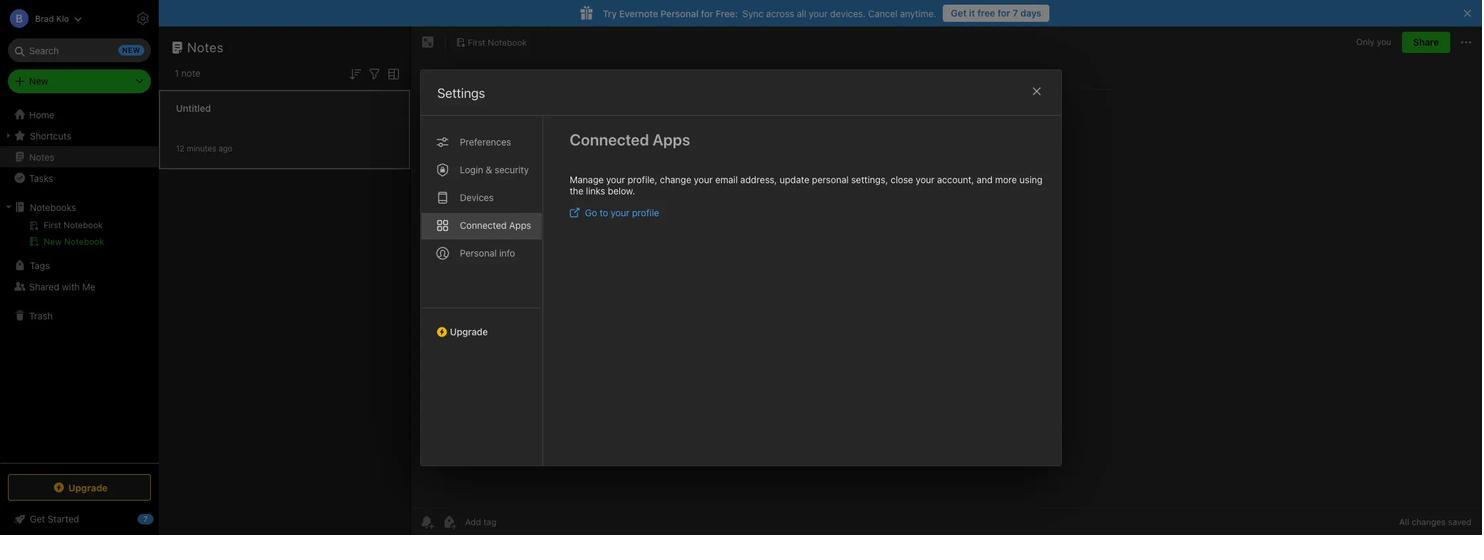 Task type: locate. For each thing, give the bounding box(es) containing it.
1 vertical spatial connected apps
[[460, 219, 531, 231]]

anytime.
[[900, 8, 936, 19]]

trash link
[[0, 305, 158, 326]]

1 horizontal spatial notebook
[[488, 37, 527, 47]]

None search field
[[17, 38, 142, 62]]

personal right evernote
[[661, 8, 699, 19]]

12 minutes ago
[[176, 143, 233, 153]]

0 vertical spatial upgrade button
[[421, 307, 543, 342]]

new inside popup button
[[29, 75, 48, 87]]

get it free for 7 days button
[[943, 5, 1049, 22]]

get it free for 7 days
[[951, 7, 1042, 19]]

0 vertical spatial connected
[[570, 130, 649, 149]]

0 horizontal spatial connected apps
[[460, 219, 531, 231]]

all changes saved
[[1399, 517, 1472, 527]]

0 vertical spatial notes
[[187, 40, 224, 55]]

personal left info
[[460, 247, 497, 258]]

2 for from the left
[[701, 8, 713, 19]]

notes up note
[[187, 40, 224, 55]]

profile
[[632, 207, 659, 218]]

apps up info
[[509, 219, 531, 231]]

manage your profile, change your email address, update personal settings, close your account, and more using the links below.
[[570, 174, 1043, 196]]

with
[[62, 281, 80, 292]]

0 vertical spatial new
[[29, 75, 48, 87]]

only
[[1356, 37, 1375, 47]]

notebooks link
[[0, 197, 158, 218]]

saved
[[1448, 517, 1472, 527]]

1 horizontal spatial upgrade
[[450, 326, 488, 337]]

apps inside tab list
[[509, 219, 531, 231]]

profile,
[[628, 174, 657, 185]]

share
[[1413, 36, 1439, 48]]

tab list
[[421, 115, 543, 466]]

free:
[[716, 8, 738, 19]]

0 horizontal spatial notebook
[[64, 236, 104, 247]]

1 vertical spatial upgrade
[[68, 482, 108, 493]]

tags button
[[0, 255, 158, 276]]

new up "tags"
[[44, 236, 62, 247]]

your left email
[[694, 174, 713, 185]]

1 for from the left
[[998, 7, 1010, 19]]

0 horizontal spatial apps
[[509, 219, 531, 231]]

connected
[[570, 130, 649, 149], [460, 219, 507, 231]]

notebook up tags "button"
[[64, 236, 104, 247]]

new for new notebook
[[44, 236, 62, 247]]

for left free:
[[701, 8, 713, 19]]

notebook
[[488, 37, 527, 47], [64, 236, 104, 247]]

note window element
[[411, 26, 1482, 535]]

your right all
[[809, 8, 828, 19]]

upgrade
[[450, 326, 488, 337], [68, 482, 108, 493]]

1 vertical spatial new
[[44, 236, 62, 247]]

tasks
[[29, 172, 53, 184]]

your right to
[[611, 207, 630, 218]]

1 vertical spatial upgrade button
[[8, 474, 151, 501]]

connected apps
[[570, 130, 690, 149], [460, 219, 531, 231]]

new up home
[[29, 75, 48, 87]]

new
[[29, 75, 48, 87], [44, 236, 62, 247]]

1 horizontal spatial connected apps
[[570, 130, 690, 149]]

new inside button
[[44, 236, 62, 247]]

0 vertical spatial apps
[[653, 130, 690, 149]]

try evernote personal for free: sync across all your devices. cancel anytime.
[[603, 8, 936, 19]]

0 horizontal spatial for
[[701, 8, 713, 19]]

1 horizontal spatial personal
[[661, 8, 699, 19]]

for
[[998, 7, 1010, 19], [701, 8, 713, 19]]

tasks button
[[0, 167, 158, 189]]

and
[[977, 174, 993, 185]]

1 horizontal spatial upgrade button
[[421, 307, 543, 342]]

only you
[[1356, 37, 1391, 47]]

0 horizontal spatial upgrade button
[[8, 474, 151, 501]]

first
[[468, 37, 485, 47]]

notebook inside "button"
[[488, 37, 527, 47]]

1 horizontal spatial for
[[998, 7, 1010, 19]]

1 horizontal spatial apps
[[653, 130, 690, 149]]

1 vertical spatial notebook
[[64, 236, 104, 247]]

address,
[[740, 174, 777, 185]]

notes
[[187, 40, 224, 55], [29, 151, 54, 162]]

connected apps up personal info
[[460, 219, 531, 231]]

your
[[809, 8, 828, 19], [606, 174, 625, 185], [694, 174, 713, 185], [916, 174, 935, 185], [611, 207, 630, 218]]

tags
[[30, 260, 50, 271]]

go to your profile button
[[570, 207, 659, 218]]

first notebook button
[[451, 33, 532, 52]]

days
[[1020, 7, 1042, 19]]

1 vertical spatial apps
[[509, 219, 531, 231]]

share button
[[1402, 32, 1450, 53]]

1 note
[[175, 67, 200, 79]]

tree
[[0, 104, 159, 463]]

&
[[486, 164, 492, 175]]

new notebook group
[[0, 218, 158, 255]]

across
[[766, 8, 794, 19]]

notes inside tree
[[29, 151, 54, 162]]

connected apps up the profile,
[[570, 130, 690, 149]]

Search text field
[[17, 38, 142, 62]]

apps
[[653, 130, 690, 149], [509, 219, 531, 231]]

update
[[780, 174, 809, 185]]

cancel
[[868, 8, 898, 19]]

connected up manage
[[570, 130, 649, 149]]

personal
[[812, 174, 849, 185]]

login & security
[[460, 164, 529, 175]]

connected up personal info
[[460, 219, 507, 231]]

0 vertical spatial notebook
[[488, 37, 527, 47]]

below.
[[608, 185, 635, 196]]

notebook inside button
[[64, 236, 104, 247]]

1 vertical spatial connected
[[460, 219, 507, 231]]

for inside get it free for 7 days 'button'
[[998, 7, 1010, 19]]

0 horizontal spatial notes
[[29, 151, 54, 162]]

apps up change at the top of page
[[653, 130, 690, 149]]

0 vertical spatial upgrade
[[450, 326, 488, 337]]

get
[[951, 7, 967, 19]]

notes up tasks at the left of page
[[29, 151, 54, 162]]

1 vertical spatial notes
[[29, 151, 54, 162]]

0 horizontal spatial connected
[[460, 219, 507, 231]]

add tag image
[[441, 514, 457, 530]]

new notebook
[[44, 236, 104, 247]]

1
[[175, 67, 179, 79]]

1 horizontal spatial connected
[[570, 130, 649, 149]]

all
[[1399, 517, 1409, 527]]

7
[[1013, 7, 1018, 19]]

upgrade inside tab list
[[450, 326, 488, 337]]

0 horizontal spatial upgrade
[[68, 482, 108, 493]]

settings
[[437, 85, 485, 100]]

for left 7
[[998, 7, 1010, 19]]

trash
[[29, 310, 53, 321]]

devices.
[[830, 8, 866, 19]]

settings,
[[851, 174, 888, 185]]

1 vertical spatial personal
[[460, 247, 497, 258]]

upgrade button
[[421, 307, 543, 342], [8, 474, 151, 501]]

personal
[[661, 8, 699, 19], [460, 247, 497, 258]]

all
[[797, 8, 806, 19]]

notebook right first
[[488, 37, 527, 47]]

go to your profile
[[585, 207, 659, 218]]

using
[[1020, 174, 1043, 185]]

1 horizontal spatial notes
[[187, 40, 224, 55]]

you
[[1377, 37, 1391, 47]]

your right links
[[606, 174, 625, 185]]



Task type: describe. For each thing, give the bounding box(es) containing it.
expand notebooks image
[[3, 202, 14, 212]]

security
[[495, 164, 529, 175]]

manage
[[570, 174, 604, 185]]

email
[[715, 174, 738, 185]]

login
[[460, 164, 483, 175]]

first notebook
[[468, 37, 527, 47]]

changes
[[1412, 517, 1446, 527]]

0 vertical spatial connected apps
[[570, 130, 690, 149]]

notebooks
[[30, 201, 76, 213]]

12
[[176, 143, 184, 153]]

try
[[603, 8, 617, 19]]

personal info
[[460, 247, 515, 258]]

0 horizontal spatial personal
[[460, 247, 497, 258]]

notebook for new notebook
[[64, 236, 104, 247]]

close image
[[1029, 83, 1045, 99]]

minutes
[[187, 143, 216, 153]]

for for free:
[[701, 8, 713, 19]]

expand note image
[[420, 34, 436, 50]]

shortcuts
[[30, 130, 71, 141]]

home link
[[0, 104, 159, 125]]

shared
[[29, 281, 59, 292]]

notebook for first notebook
[[488, 37, 527, 47]]

links
[[586, 185, 605, 196]]

0 vertical spatial personal
[[661, 8, 699, 19]]

your right close
[[916, 174, 935, 185]]

add a reminder image
[[419, 514, 435, 530]]

settings image
[[135, 11, 151, 26]]

Note Editor text field
[[411, 90, 1482, 508]]

the
[[570, 185, 584, 196]]

account,
[[937, 174, 974, 185]]

for for 7
[[998, 7, 1010, 19]]

ago
[[219, 143, 233, 153]]

shared with me link
[[0, 276, 158, 297]]

sync
[[743, 8, 764, 19]]

note
[[181, 67, 200, 79]]

notes link
[[0, 146, 158, 167]]

new for new
[[29, 75, 48, 87]]

to
[[600, 207, 608, 218]]

preferences
[[460, 136, 511, 147]]

it
[[969, 7, 975, 19]]

evernote
[[619, 8, 658, 19]]

home
[[29, 109, 54, 120]]

new notebook button
[[0, 234, 158, 249]]

tab list containing preferences
[[421, 115, 543, 466]]

tree containing home
[[0, 104, 159, 463]]

shortcuts button
[[0, 125, 158, 146]]

shared with me
[[29, 281, 95, 292]]

go
[[585, 207, 597, 218]]

devices
[[460, 192, 494, 203]]

change
[[660, 174, 691, 185]]

me
[[82, 281, 95, 292]]

connected apps inside tab list
[[460, 219, 531, 231]]

more
[[995, 174, 1017, 185]]

close
[[891, 174, 913, 185]]

untitled
[[176, 102, 211, 113]]

upgrade button inside tab list
[[421, 307, 543, 342]]

new button
[[8, 69, 151, 93]]

info
[[499, 247, 515, 258]]

free
[[977, 7, 995, 19]]



Task type: vqa. For each thing, say whether or not it's contained in the screenshot.
the across
yes



